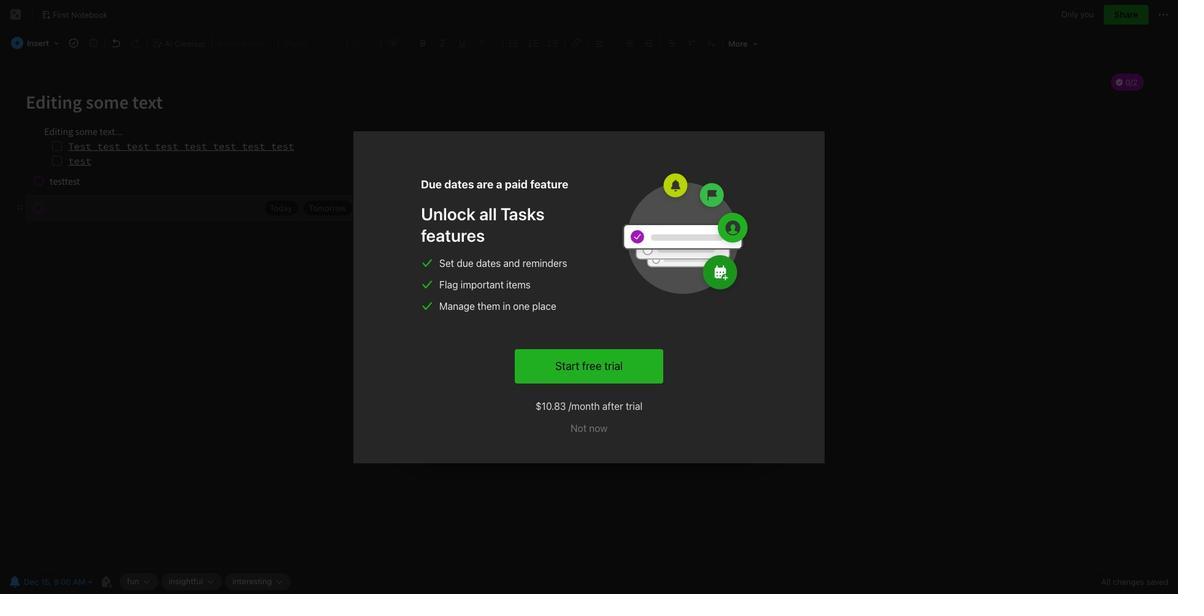 Task type: describe. For each thing, give the bounding box(es) containing it.
more image
[[724, 34, 762, 52]]

feature
[[531, 178, 569, 191]]

repeat
[[613, 250, 641, 260]]

flag for flag important items
[[440, 279, 458, 290]]

today button
[[441, 247, 478, 263]]

share
[[1115, 9, 1139, 20]]

unlock all tasks features
[[421, 204, 545, 245]]

insightful button
[[161, 573, 222, 591]]

set due dates and reminders
[[440, 258, 568, 269]]

in 4 hours button
[[493, 278, 546, 294]]

tomorrow
[[490, 250, 529, 260]]

are
[[477, 178, 494, 191]]

you
[[1081, 9, 1095, 19]]

custom
[[555, 250, 586, 260]]

heading level image
[[214, 34, 277, 52]]

$10.83 /month after trial
[[536, 401, 643, 412]]

custom button
[[541, 247, 593, 263]]

reminders
[[523, 258, 568, 269]]

start free trial
[[556, 359, 623, 372]]

flag important items
[[440, 279, 531, 290]]

a
[[496, 178, 503, 191]]

today
[[448, 250, 471, 260]]

in for in 4 hours
[[500, 281, 507, 291]]

only you
[[1062, 9, 1095, 19]]

first
[[53, 10, 69, 19]]

unlock
[[421, 204, 476, 224]]

paid
[[505, 178, 528, 191]]

manage them in one place
[[440, 301, 557, 312]]

insert image
[[8, 34, 63, 52]]

not now link
[[571, 421, 608, 436]]

one
[[513, 301, 530, 312]]

due dates are a paid feature
[[421, 178, 569, 191]]

them
[[478, 301, 501, 312]]

not
[[571, 423, 587, 434]]

notebook
[[71, 10, 108, 19]]

flag for flag
[[443, 313, 462, 324]]

important
[[461, 279, 504, 290]]

font size image
[[349, 34, 379, 52]]

add tag image
[[99, 575, 114, 589]]

task image
[[65, 34, 82, 52]]

all changes saved
[[1102, 577, 1169, 587]]

start free trial button
[[515, 349, 664, 383]]

in 1 hour
[[448, 281, 481, 291]]

all
[[1102, 577, 1111, 587]]

interesting button
[[225, 573, 291, 591]]

$10.83
[[536, 401, 566, 412]]

first notebook button
[[37, 6, 112, 23]]

font color image
[[382, 34, 413, 52]]

in 1 hour button
[[441, 278, 488, 294]]

/month
[[569, 401, 600, 412]]

repeat button
[[597, 247, 648, 263]]

due
[[421, 178, 442, 191]]

font family image
[[280, 34, 346, 52]]



Task type: vqa. For each thing, say whether or not it's contained in the screenshot.
THE FUN
yes



Task type: locate. For each thing, give the bounding box(es) containing it.
interesting
[[233, 577, 272, 586]]

trial right after
[[626, 401, 643, 412]]

tomorrow button
[[483, 247, 536, 263]]

saved
[[1147, 577, 1169, 587]]

0 horizontal spatial dates
[[445, 178, 474, 191]]

dates left are
[[445, 178, 474, 191]]

in left 1
[[448, 281, 455, 291]]

place
[[533, 301, 557, 312]]

start
[[556, 359, 580, 372]]

trial
[[605, 359, 623, 372], [626, 401, 643, 412]]

flag down manage
[[443, 313, 462, 324]]

not now
[[571, 423, 608, 434]]

2 in from the left
[[500, 281, 507, 291]]

flag inside button
[[443, 313, 462, 324]]

dates up flag important items
[[476, 258, 501, 269]]

trial inside button
[[605, 359, 623, 372]]

1 vertical spatial flag
[[443, 313, 462, 324]]

highlight image
[[472, 34, 502, 52]]

hours
[[517, 281, 539, 291]]

0 horizontal spatial in
[[448, 281, 455, 291]]

4
[[509, 281, 515, 291]]

1
[[457, 281, 461, 291]]

tasks
[[501, 204, 545, 224]]

in 4 hours
[[500, 281, 539, 291]]

0 vertical spatial flag
[[440, 279, 458, 290]]

1 horizontal spatial in
[[500, 281, 507, 291]]

note window element
[[0, 0, 1179, 594]]

first notebook
[[53, 10, 108, 19]]

1 horizontal spatial dates
[[476, 258, 501, 269]]

and
[[504, 258, 520, 269]]

fun
[[127, 577, 139, 586]]

after
[[603, 401, 624, 412]]

1 vertical spatial dates
[[476, 258, 501, 269]]

hour
[[463, 281, 481, 291]]

flag button
[[415, 304, 469, 333]]

0 vertical spatial dates
[[445, 178, 474, 191]]

manage
[[440, 301, 475, 312]]

now
[[590, 423, 608, 434]]

undo image
[[107, 34, 125, 52]]

0 vertical spatial trial
[[605, 359, 623, 372]]

dates
[[445, 178, 474, 191], [476, 258, 501, 269]]

1 in from the left
[[448, 281, 455, 291]]

only
[[1062, 9, 1079, 19]]

in
[[503, 301, 511, 312]]

insightful
[[169, 577, 203, 586]]

flag
[[440, 279, 458, 290], [443, 313, 462, 324]]

in
[[448, 281, 455, 291], [500, 281, 507, 291]]

flag down set
[[440, 279, 458, 290]]

fun button
[[120, 573, 158, 591]]

free
[[582, 359, 602, 372]]

due
[[457, 258, 474, 269]]

set
[[440, 258, 454, 269]]

changes
[[1113, 577, 1145, 587]]

1 vertical spatial trial
[[626, 401, 643, 412]]

in for in 1 hour
[[448, 281, 455, 291]]

alignment image
[[589, 34, 620, 52]]

all
[[479, 204, 497, 224]]

in left 4
[[500, 281, 507, 291]]

share button
[[1105, 5, 1149, 25]]

in inside "button"
[[500, 281, 507, 291]]

collapse note image
[[9, 7, 23, 22]]

0 horizontal spatial trial
[[605, 359, 623, 372]]

Note Editor text field
[[0, 59, 1179, 569]]

features
[[421, 225, 485, 245]]

in inside button
[[448, 281, 455, 291]]

items
[[507, 279, 531, 290]]

trial right free
[[605, 359, 623, 372]]

1 horizontal spatial trial
[[626, 401, 643, 412]]



